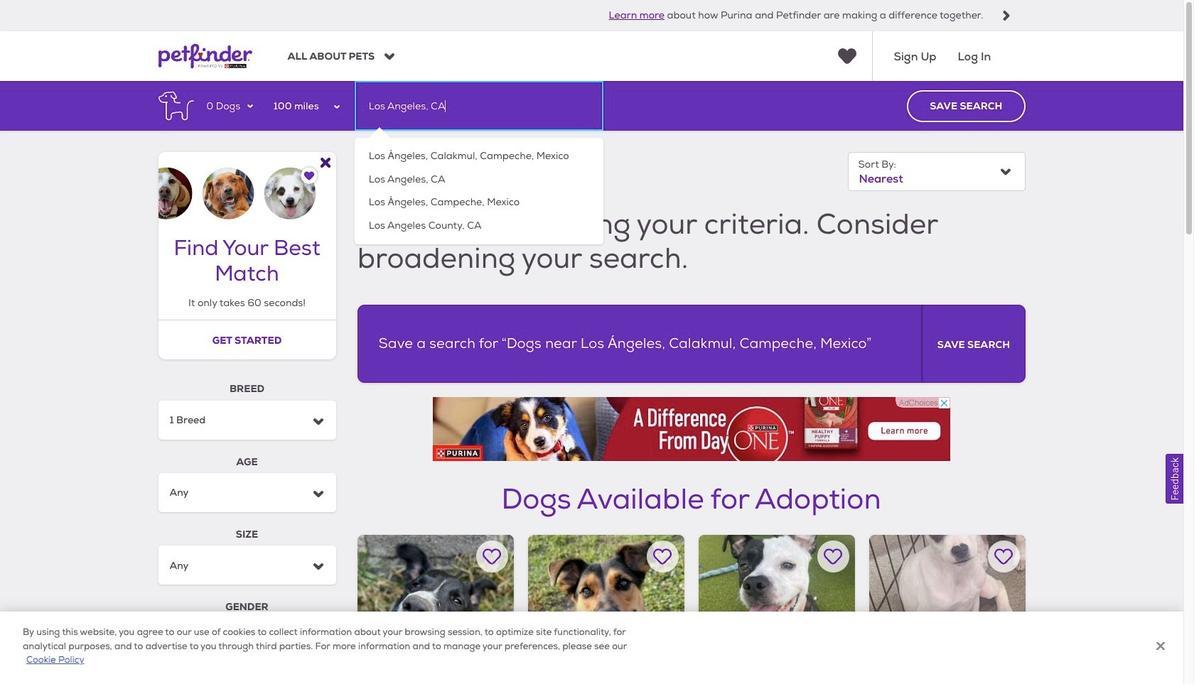 Task type: locate. For each thing, give the bounding box(es) containing it.
2 option from the top
[[365, 168, 593, 191]]

1 option from the top
[[365, 145, 593, 168]]

privacy alert dialog
[[0, 612, 1183, 684]]

advertisement element
[[432, 397, 950, 461]]

jace, adoptable dog, adult male american bulldog mix, naples, fl. image
[[698, 535, 855, 684]]

potential dog matches image
[[158, 152, 336, 220]]

3 option from the top
[[365, 191, 593, 214]]

list box
[[365, 145, 593, 237]]

petfinder home image
[[158, 32, 252, 81]]

option
[[365, 145, 593, 168], [365, 168, 593, 191], [365, 191, 593, 214], [365, 214, 593, 237]]

main content
[[0, 81, 1183, 684]]



Task type: vqa. For each thing, say whether or not it's contained in the screenshot.
JACE, adoptable Dog, Adult Male American Bulldog Mix, Naples, FL. Image
yes



Task type: describe. For each thing, give the bounding box(es) containing it.
Enter City, State or ZIP text field
[[354, 81, 603, 131]]

mr. stubbs, adoptable dog, puppy male beagle & dachshund mix, fort myers, fl. image
[[869, 535, 1025, 684]]

taz the great! , adoptable dog, young male german shepherd dog & german pinscher mix, fort myers beach, fl. image
[[528, 535, 684, 684]]

4 option from the top
[[365, 214, 593, 237]]

duke, adoptable dog, young male retriever mix, jardines de san manuel, pue. image
[[357, 535, 514, 684]]



